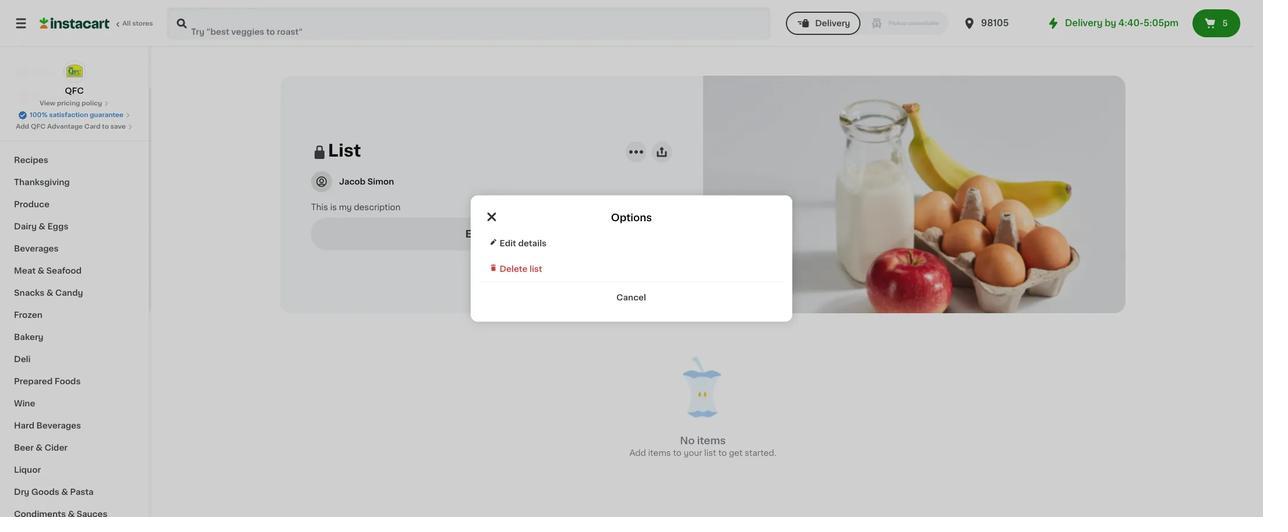Task type: vqa. For each thing, say whether or not it's contained in the screenshot.
$ 9
no



Task type: describe. For each thing, give the bounding box(es) containing it.
pricing
[[57, 100, 80, 107]]

hard
[[14, 422, 34, 430]]

jacob simon
[[339, 177, 394, 186]]

policy
[[82, 100, 102, 107]]

description
[[354, 203, 401, 211]]

beverages inside beverages link
[[14, 245, 59, 253]]

1 horizontal spatial qfc
[[65, 87, 84, 95]]

hard beverages
[[14, 422, 81, 430]]

beverages inside hard beverages link
[[36, 422, 81, 430]]

add qfc advantage card to save link
[[16, 122, 133, 132]]

delivery for delivery
[[815, 19, 850, 27]]

deli
[[14, 355, 31, 364]]

seafood
[[46, 267, 82, 275]]

pasta
[[70, 488, 94, 496]]

100% satisfaction guarantee
[[30, 112, 123, 118]]

produce link
[[7, 193, 142, 216]]

98105 button
[[963, 7, 1033, 40]]

2 vertical spatial items
[[648, 449, 671, 458]]

lists link
[[7, 107, 142, 131]]

my
[[339, 203, 352, 211]]

wine link
[[7, 393, 142, 415]]

frozen link
[[7, 304, 142, 326]]

dairy
[[14, 223, 37, 231]]

view pricing policy link
[[40, 99, 109, 108]]

edit for edit details
[[500, 239, 516, 247]]

all stores
[[122, 20, 153, 27]]

it
[[51, 91, 57, 100]]

snacks & candy link
[[7, 282, 142, 304]]

prepared
[[14, 378, 53, 386]]

snacks
[[14, 289, 44, 297]]

eggs
[[47, 223, 68, 231]]

no
[[680, 437, 695, 446]]

produce
[[14, 200, 50, 209]]

shop
[[33, 68, 54, 76]]

view pricing policy
[[40, 100, 102, 107]]

bakery link
[[7, 326, 142, 348]]

cancel
[[617, 293, 647, 302]]

instacart logo image
[[40, 16, 110, 30]]

snacks & candy
[[14, 289, 83, 297]]

delivery by 4:40-5:05pm link
[[1047, 16, 1179, 30]]

jacob
[[339, 177, 366, 186]]

bakery
[[14, 333, 43, 341]]

prepared foods link
[[7, 371, 142, 393]]

& for meat
[[38, 267, 44, 275]]

view
[[40, 100, 55, 107]]

add qfc advantage card to save
[[16, 124, 126, 130]]

100% satisfaction guarantee button
[[18, 108, 130, 120]]

delete list
[[500, 265, 542, 273]]

thanksgiving
[[14, 178, 70, 186]]

foods
[[55, 378, 81, 386]]

beer
[[14, 444, 34, 452]]

buy
[[33, 91, 49, 100]]

options
[[611, 213, 652, 222]]

goods
[[31, 488, 59, 496]]

deli link
[[7, 348, 142, 371]]

beverages link
[[7, 238, 142, 260]]

5:05pm
[[1144, 19, 1179, 27]]

beer & cider link
[[7, 437, 142, 459]]

dry goods & pasta link
[[7, 481, 142, 503]]

edit details
[[500, 239, 547, 247]]

dry goods & pasta
[[14, 488, 94, 496]]

recipes link
[[7, 149, 142, 171]]

0 horizontal spatial qfc
[[31, 124, 46, 130]]

hard beverages link
[[7, 415, 142, 437]]



Task type: locate. For each thing, give the bounding box(es) containing it.
& for snacks
[[46, 289, 53, 297]]

0 vertical spatial beverages
[[14, 245, 59, 253]]

all
[[122, 20, 131, 27]]

beverages up cider
[[36, 422, 81, 430]]

stores
[[132, 20, 153, 27]]

5
[[1223, 19, 1228, 27]]

& inside meat & seafood link
[[38, 267, 44, 275]]

1 vertical spatial add
[[630, 449, 646, 458]]

cider
[[45, 444, 68, 452]]

add up recipes
[[16, 124, 29, 130]]

0 horizontal spatial items
[[489, 229, 518, 239]]

meat & seafood
[[14, 267, 82, 275]]

4:40-
[[1119, 19, 1144, 27]]

& inside "beer & cider" link
[[36, 444, 43, 452]]

is
[[330, 203, 337, 211]]

service type group
[[786, 12, 949, 35]]

to for items
[[673, 449, 682, 458]]

1 vertical spatial qfc
[[31, 124, 46, 130]]

items up edit details
[[489, 229, 518, 239]]

again
[[59, 91, 82, 100]]

1 horizontal spatial items
[[648, 449, 671, 458]]

edit for edit items
[[465, 229, 486, 239]]

buy it again
[[33, 91, 82, 100]]

& for beer
[[36, 444, 43, 452]]

shop link
[[7, 61, 142, 84]]

1 vertical spatial list
[[704, 449, 716, 458]]

1 horizontal spatial edit
[[500, 239, 516, 247]]

items
[[489, 229, 518, 239], [697, 437, 726, 446], [648, 449, 671, 458]]

1 vertical spatial items
[[697, 437, 726, 446]]

None search field
[[167, 7, 771, 40]]

beverages down dairy & eggs
[[14, 245, 59, 253]]

guarantee
[[90, 112, 123, 118]]

delivery inside button
[[815, 19, 850, 27]]

prepared foods
[[14, 378, 81, 386]]

meat
[[14, 267, 36, 275]]

2 horizontal spatial to
[[719, 449, 727, 458]]

& left eggs
[[39, 223, 45, 231]]

delivery
[[1065, 19, 1103, 27], [815, 19, 850, 27]]

0 vertical spatial edit
[[465, 229, 486, 239]]

card
[[84, 124, 100, 130]]

lists
[[33, 115, 53, 123]]

qfc up view pricing policy link
[[65, 87, 84, 95]]

recipes
[[14, 156, 48, 164]]

qfc
[[65, 87, 84, 95], [31, 124, 46, 130]]

to left your
[[673, 449, 682, 458]]

satisfaction
[[49, 112, 88, 118]]

0 horizontal spatial add
[[16, 124, 29, 130]]

wine
[[14, 400, 35, 408]]

list right your
[[704, 449, 716, 458]]

0 horizontal spatial list
[[530, 265, 542, 273]]

delivery by 4:40-5:05pm
[[1065, 19, 1179, 27]]

beer & cider
[[14, 444, 68, 452]]

simon
[[368, 177, 394, 186]]

delivery button
[[786, 12, 861, 35]]

edit items
[[465, 229, 518, 239]]

edit inside button
[[500, 239, 516, 247]]

edit inside button
[[465, 229, 486, 239]]

items left your
[[648, 449, 671, 458]]

& right meat
[[38, 267, 44, 275]]

edit details button
[[480, 230, 783, 256]]

buy it again link
[[7, 84, 142, 107]]

list inside no items add items to your list to get started.
[[704, 449, 716, 458]]

thanksgiving link
[[7, 171, 142, 193]]

qfc link
[[63, 61, 85, 97]]

delete
[[500, 265, 528, 273]]

0 vertical spatial qfc
[[65, 87, 84, 95]]

qfc down lists
[[31, 124, 46, 130]]

&
[[39, 223, 45, 231], [38, 267, 44, 275], [46, 289, 53, 297], [36, 444, 43, 452], [61, 488, 68, 496]]

& left candy
[[46, 289, 53, 297]]

1 vertical spatial edit
[[500, 239, 516, 247]]

add left your
[[630, 449, 646, 458]]

delivery for delivery by 4:40-5:05pm
[[1065, 19, 1103, 27]]

0 vertical spatial add
[[16, 124, 29, 130]]

& left pasta
[[61, 488, 68, 496]]

qfc logo image
[[63, 61, 85, 83]]

meat & seafood link
[[7, 260, 142, 282]]

to for qfc
[[102, 124, 109, 130]]

1 horizontal spatial list
[[704, 449, 716, 458]]

1 horizontal spatial to
[[673, 449, 682, 458]]

add
[[16, 124, 29, 130], [630, 449, 646, 458]]

1 vertical spatial beverages
[[36, 422, 81, 430]]

list inside button
[[530, 265, 542, 273]]

& right beer
[[36, 444, 43, 452]]

5 button
[[1193, 9, 1241, 37]]

100%
[[30, 112, 47, 118]]

1 horizontal spatial delivery
[[1065, 19, 1103, 27]]

get
[[729, 449, 743, 458]]

beverages
[[14, 245, 59, 253], [36, 422, 81, 430]]

dairy & eggs
[[14, 223, 68, 231]]

list right delete
[[530, 265, 542, 273]]

2 horizontal spatial items
[[697, 437, 726, 446]]

dry
[[14, 488, 29, 496]]

list
[[328, 142, 361, 159]]

details
[[518, 239, 547, 247]]

liquor link
[[7, 459, 142, 481]]

all stores link
[[40, 7, 154, 40]]

0 vertical spatial list
[[530, 265, 542, 273]]

candy
[[55, 289, 83, 297]]

to left get
[[719, 449, 727, 458]]

by
[[1105, 19, 1117, 27]]

items inside edit items button
[[489, 229, 518, 239]]

items for edit
[[489, 229, 518, 239]]

to
[[102, 124, 109, 130], [673, 449, 682, 458], [719, 449, 727, 458]]

0 horizontal spatial to
[[102, 124, 109, 130]]

to down "guarantee"
[[102, 124, 109, 130]]

edit items button
[[311, 218, 672, 250]]

items up your
[[697, 437, 726, 446]]

this
[[311, 203, 328, 211]]

& inside dairy & eggs link
[[39, 223, 45, 231]]

cancel button
[[480, 282, 783, 303]]

0 horizontal spatial edit
[[465, 229, 486, 239]]

save
[[110, 124, 126, 130]]

& for dairy
[[39, 223, 45, 231]]

& inside dry goods & pasta "link"
[[61, 488, 68, 496]]

liquor
[[14, 466, 41, 474]]

started.
[[745, 449, 777, 458]]

edit list dialog
[[471, 196, 793, 322]]

frozen
[[14, 311, 42, 319]]

no items add items to your list to get started.
[[630, 437, 777, 458]]

0 vertical spatial items
[[489, 229, 518, 239]]

this is my description
[[311, 203, 401, 211]]

advantage
[[47, 124, 83, 130]]

delete list button
[[480, 256, 783, 282]]

& inside 'snacks & candy' link
[[46, 289, 53, 297]]

add inside no items add items to your list to get started.
[[630, 449, 646, 458]]

1 horizontal spatial add
[[630, 449, 646, 458]]

your
[[684, 449, 702, 458]]

edit
[[465, 229, 486, 239], [500, 239, 516, 247]]

items for no
[[697, 437, 726, 446]]

0 horizontal spatial delivery
[[815, 19, 850, 27]]



